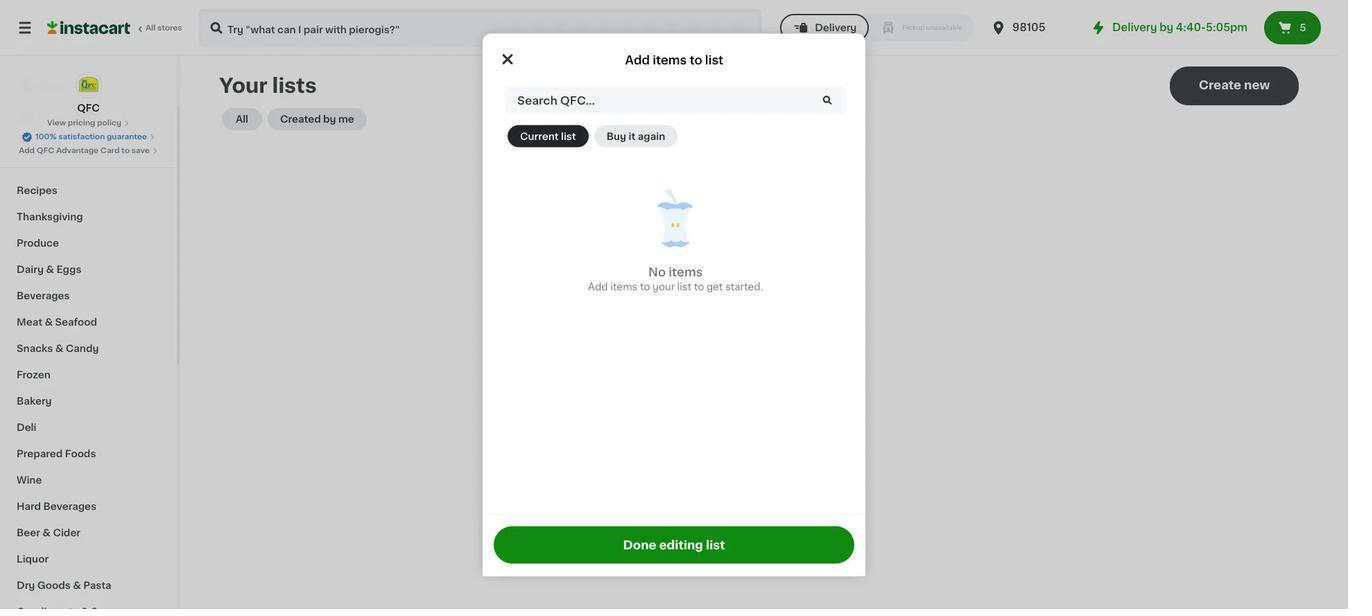 Task type: locate. For each thing, give the bounding box(es) containing it.
0 vertical spatial items
[[653, 54, 687, 65]]

1 horizontal spatial delivery
[[1112, 22, 1157, 33]]

buy it again inside button
[[607, 131, 665, 141]]

1 horizontal spatial add
[[588, 282, 608, 292]]

created by me
[[280, 114, 354, 124]]

current
[[520, 131, 559, 141]]

1 horizontal spatial again
[[638, 131, 665, 141]]

your lists
[[219, 76, 317, 96]]

0 vertical spatial no
[[648, 267, 666, 278]]

items left your
[[610, 282, 638, 292]]

no inside no items add items to your list to get started.
[[648, 267, 666, 278]]

delivery inside button
[[815, 23, 857, 33]]

cider
[[53, 528, 80, 538]]

1 horizontal spatial no
[[725, 288, 742, 299]]

create
[[1199, 80, 1241, 91]]

delivery by 4:40-5:05pm
[[1112, 22, 1247, 33]]

it
[[61, 109, 68, 119], [629, 131, 635, 141]]

to left your
[[640, 282, 650, 292]]

all left stores
[[146, 24, 156, 32]]

save
[[131, 147, 150, 155]]

all
[[146, 24, 156, 32], [236, 114, 248, 124]]

lists for your
[[272, 76, 317, 96]]

goods
[[37, 581, 71, 591]]

done
[[623, 540, 656, 551]]

buy it again button
[[594, 125, 678, 147]]

dry
[[17, 581, 35, 591]]

2 horizontal spatial add
[[625, 54, 650, 65]]

0 vertical spatial lists
[[272, 76, 317, 96]]

0 vertical spatial buy it again
[[39, 109, 98, 119]]

dairy & eggs
[[17, 265, 81, 275]]

again up view pricing policy at the left of the page
[[70, 109, 98, 119]]

buy
[[39, 109, 59, 119], [607, 131, 626, 141]]

& left candy
[[55, 344, 63, 354]]

view pricing policy
[[47, 119, 121, 127]]

buy up view
[[39, 109, 59, 119]]

all inside button
[[236, 114, 248, 124]]

items up your
[[669, 267, 703, 278]]

1 vertical spatial add
[[19, 147, 35, 155]]

0 vertical spatial all
[[146, 24, 156, 32]]

all down your in the left of the page
[[236, 114, 248, 124]]

advantage
[[56, 147, 99, 155]]

lists up created
[[272, 76, 317, 96]]

prepared foods link
[[8, 441, 169, 467]]

buy it again up view
[[39, 109, 98, 119]]

1 horizontal spatial it
[[629, 131, 635, 141]]

1 vertical spatial it
[[629, 131, 635, 141]]

5 button
[[1264, 11, 1321, 44]]

add inside no items add items to your list to get started.
[[588, 282, 608, 292]]

0 vertical spatial by
[[1160, 22, 1173, 33]]

foods
[[65, 449, 96, 459]]

& left pasta on the bottom left of the page
[[73, 581, 81, 591]]

None search field
[[198, 8, 762, 47]]

by left me
[[323, 114, 336, 124]]

done editing list
[[623, 540, 725, 551]]

0 vertical spatial add
[[625, 54, 650, 65]]

2 vertical spatial items
[[610, 282, 638, 292]]

beverages down dairy & eggs
[[17, 291, 70, 301]]

1 vertical spatial by
[[323, 114, 336, 124]]

no lists yet
[[725, 288, 793, 299]]

search qfc... button
[[505, 86, 846, 114]]

0 horizontal spatial buy
[[39, 109, 59, 119]]

buy it again
[[39, 109, 98, 119], [607, 131, 665, 141]]

delivery button
[[780, 14, 869, 42]]

no right get
[[725, 288, 742, 299]]

0 horizontal spatial it
[[61, 109, 68, 119]]

2 vertical spatial add
[[588, 282, 608, 292]]

0 horizontal spatial all
[[146, 24, 156, 32]]

1 horizontal spatial lists
[[745, 288, 770, 299]]

1 vertical spatial buy
[[607, 131, 626, 141]]

1 vertical spatial items
[[669, 267, 703, 278]]

&
[[46, 265, 54, 275], [45, 318, 53, 327], [55, 344, 63, 354], [43, 528, 51, 538], [73, 581, 81, 591]]

again
[[70, 109, 98, 119], [638, 131, 665, 141]]

wine
[[17, 476, 42, 485]]

meat
[[17, 318, 42, 327]]

list right editing
[[706, 540, 725, 551]]

1 horizontal spatial qfc
[[77, 103, 100, 113]]

beer
[[17, 528, 40, 538]]

items for no
[[669, 267, 703, 278]]

add up recipes
[[19, 147, 35, 155]]

it inside buy it again link
[[61, 109, 68, 119]]

beverages up the cider
[[43, 502, 96, 512]]

qfc down 'lists'
[[37, 147, 54, 155]]

again down search qfc... button
[[638, 131, 665, 141]]

5
[[1300, 23, 1306, 33]]

lists
[[272, 76, 317, 96], [745, 288, 770, 299]]

snacks & candy
[[17, 344, 99, 354]]

to down guarantee in the top of the page
[[121, 147, 130, 155]]

0 horizontal spatial no
[[648, 267, 666, 278]]

again inside button
[[638, 131, 665, 141]]

1 vertical spatial buy it again
[[607, 131, 665, 141]]

no
[[648, 267, 666, 278], [725, 288, 742, 299]]

bakery
[[17, 397, 52, 406]]

100%
[[35, 133, 56, 141]]

& for meat
[[45, 318, 53, 327]]

add
[[625, 54, 650, 65], [19, 147, 35, 155], [588, 282, 608, 292]]

list right 'current'
[[561, 131, 576, 141]]

hard
[[17, 502, 41, 512]]

no for lists
[[725, 288, 742, 299]]

0 horizontal spatial add
[[19, 147, 35, 155]]

1 horizontal spatial buy it again
[[607, 131, 665, 141]]

list right your
[[677, 282, 691, 292]]

started.
[[725, 282, 763, 292]]

add left your
[[588, 282, 608, 292]]

by left the 4:40-
[[1160, 22, 1173, 33]]

1 horizontal spatial by
[[1160, 22, 1173, 33]]

all for all
[[236, 114, 248, 124]]

0 horizontal spatial qfc
[[37, 147, 54, 155]]

it up view
[[61, 109, 68, 119]]

shop
[[39, 81, 65, 91]]

by inside button
[[323, 114, 336, 124]]

it down search qfc... button
[[629, 131, 635, 141]]

produce link
[[8, 230, 169, 257]]

0 horizontal spatial delivery
[[815, 23, 857, 33]]

1 vertical spatial qfc
[[37, 147, 54, 155]]

lists for no
[[745, 288, 770, 299]]

add up search qfc... button
[[625, 54, 650, 65]]

0 horizontal spatial by
[[323, 114, 336, 124]]

items up search qfc... button
[[653, 54, 687, 65]]

1 vertical spatial lists
[[745, 288, 770, 299]]

0 vertical spatial qfc
[[77, 103, 100, 113]]

& right beer on the left bottom of the page
[[43, 528, 51, 538]]

add inside "link"
[[19, 147, 35, 155]]

buy right current list 'button'
[[607, 131, 626, 141]]

qfc up view pricing policy link
[[77, 103, 100, 113]]

lists left yet
[[745, 288, 770, 299]]

1 vertical spatial again
[[638, 131, 665, 141]]

0 vertical spatial it
[[61, 109, 68, 119]]

to
[[690, 54, 702, 65], [121, 147, 130, 155], [640, 282, 650, 292], [694, 282, 704, 292]]

produce
[[17, 239, 59, 248]]

no up your
[[648, 267, 666, 278]]

qfc
[[77, 103, 100, 113], [37, 147, 54, 155]]

by for created
[[323, 114, 336, 124]]

liquor
[[17, 555, 49, 564]]

yet
[[773, 288, 793, 299]]

0 horizontal spatial again
[[70, 109, 98, 119]]

buy it again down search qfc... button
[[607, 131, 665, 141]]

& left eggs
[[46, 265, 54, 275]]

1 vertical spatial all
[[236, 114, 248, 124]]

by for delivery
[[1160, 22, 1173, 33]]

buy it again link
[[8, 100, 169, 128]]

0 horizontal spatial lists
[[272, 76, 317, 96]]

card
[[100, 147, 120, 155]]

& for dairy
[[46, 265, 54, 275]]

current list
[[520, 131, 576, 141]]

& right meat
[[45, 318, 53, 327]]

prepared foods
[[17, 449, 96, 459]]

1 horizontal spatial buy
[[607, 131, 626, 141]]

add for add qfc advantage card to save
[[19, 147, 35, 155]]

thanksgiving link
[[8, 204, 169, 230]]

dairy & eggs link
[[8, 257, 169, 283]]

1 vertical spatial no
[[725, 288, 742, 299]]

prepared
[[17, 449, 63, 459]]

your
[[653, 282, 675, 292]]

your
[[219, 76, 268, 96]]

all for all stores
[[146, 24, 156, 32]]

5:05pm
[[1206, 22, 1247, 33]]

stores
[[157, 24, 182, 32]]

1 horizontal spatial all
[[236, 114, 248, 124]]

service type group
[[780, 14, 974, 42]]

frozen link
[[8, 362, 169, 388]]

buy inside button
[[607, 131, 626, 141]]



Task type: describe. For each thing, give the bounding box(es) containing it.
me
[[338, 114, 354, 124]]

all button
[[222, 108, 262, 130]]

shop link
[[8, 72, 169, 100]]

list inside 'button'
[[561, 131, 576, 141]]

qfc logo image
[[75, 72, 102, 98]]

list up search qfc... button
[[705, 54, 723, 65]]

& for snacks
[[55, 344, 63, 354]]

recipes
[[17, 186, 57, 196]]

deli link
[[8, 415, 169, 441]]

view
[[47, 119, 66, 127]]

beer & cider
[[17, 528, 80, 538]]

it inside buy it again button
[[629, 131, 635, 141]]

get
[[707, 282, 723, 292]]

done editing list button
[[494, 527, 854, 564]]

dry goods & pasta link
[[8, 573, 169, 599]]

liquor link
[[8, 546, 169, 573]]

list_add_items dialog
[[483, 33, 865, 576]]

to left get
[[694, 282, 704, 292]]

4:40-
[[1176, 22, 1206, 33]]

no items add items to your list to get started.
[[588, 267, 763, 292]]

delivery for delivery
[[815, 23, 857, 33]]

bakery link
[[8, 388, 169, 415]]

add for add items to list
[[625, 54, 650, 65]]

no for items
[[648, 267, 666, 278]]

new
[[1244, 80, 1270, 91]]

search qfc...
[[517, 94, 595, 105]]

to up search qfc... button
[[690, 54, 702, 65]]

created
[[280, 114, 321, 124]]

98105
[[1012, 22, 1045, 33]]

current list button
[[508, 125, 589, 147]]

candy
[[66, 344, 99, 354]]

all stores
[[146, 24, 182, 32]]

create new
[[1199, 80, 1270, 91]]

eggs
[[56, 265, 81, 275]]

1 vertical spatial beverages
[[43, 502, 96, 512]]

wine link
[[8, 467, 169, 494]]

hard beverages
[[17, 502, 96, 512]]

create new button
[[1170, 67, 1299, 105]]

lists link
[[8, 128, 169, 155]]

qfc link
[[75, 72, 102, 115]]

qfc inside "link"
[[37, 147, 54, 155]]

recipes link
[[8, 178, 169, 204]]

add qfc advantage card to save link
[[19, 146, 158, 157]]

snacks
[[17, 344, 53, 354]]

guarantee
[[107, 133, 147, 141]]

hard beverages link
[[8, 494, 169, 520]]

frozen
[[17, 370, 50, 380]]

instacart logo image
[[47, 19, 130, 36]]

created by me button
[[268, 108, 367, 130]]

deli
[[17, 423, 36, 433]]

0 vertical spatial beverages
[[17, 291, 70, 301]]

items for add
[[653, 54, 687, 65]]

dairy
[[17, 265, 44, 275]]

delivery by 4:40-5:05pm link
[[1090, 19, 1247, 36]]

0 horizontal spatial buy it again
[[39, 109, 98, 119]]

& for beer
[[43, 528, 51, 538]]

qfc...
[[560, 94, 595, 105]]

thanksgiving
[[17, 212, 83, 222]]

editing
[[659, 540, 703, 551]]

dry goods & pasta
[[17, 581, 111, 591]]

beer & cider link
[[8, 520, 169, 546]]

98105 button
[[990, 8, 1073, 47]]

delivery for delivery by 4:40-5:05pm
[[1112, 22, 1157, 33]]

meat & seafood
[[17, 318, 97, 327]]

all stores link
[[47, 8, 183, 47]]

view pricing policy link
[[47, 118, 130, 129]]

search
[[517, 94, 557, 105]]

snacks & candy link
[[8, 336, 169, 362]]

100% satisfaction guarantee
[[35, 133, 147, 141]]

seafood
[[55, 318, 97, 327]]

lists
[[39, 137, 63, 146]]

satisfaction
[[58, 133, 105, 141]]

policy
[[97, 119, 121, 127]]

0 vertical spatial buy
[[39, 109, 59, 119]]

meat & seafood link
[[8, 309, 169, 336]]

to inside "link"
[[121, 147, 130, 155]]

list inside button
[[706, 540, 725, 551]]

add qfc advantage card to save
[[19, 147, 150, 155]]

pricing
[[68, 119, 95, 127]]

0 vertical spatial again
[[70, 109, 98, 119]]

100% satisfaction guarantee button
[[22, 129, 155, 143]]

beverages link
[[8, 283, 169, 309]]

pasta
[[83, 581, 111, 591]]

list inside no items add items to your list to get started.
[[677, 282, 691, 292]]

add items to list
[[625, 54, 723, 65]]



Task type: vqa. For each thing, say whether or not it's contained in the screenshot.
all stores Link
yes



